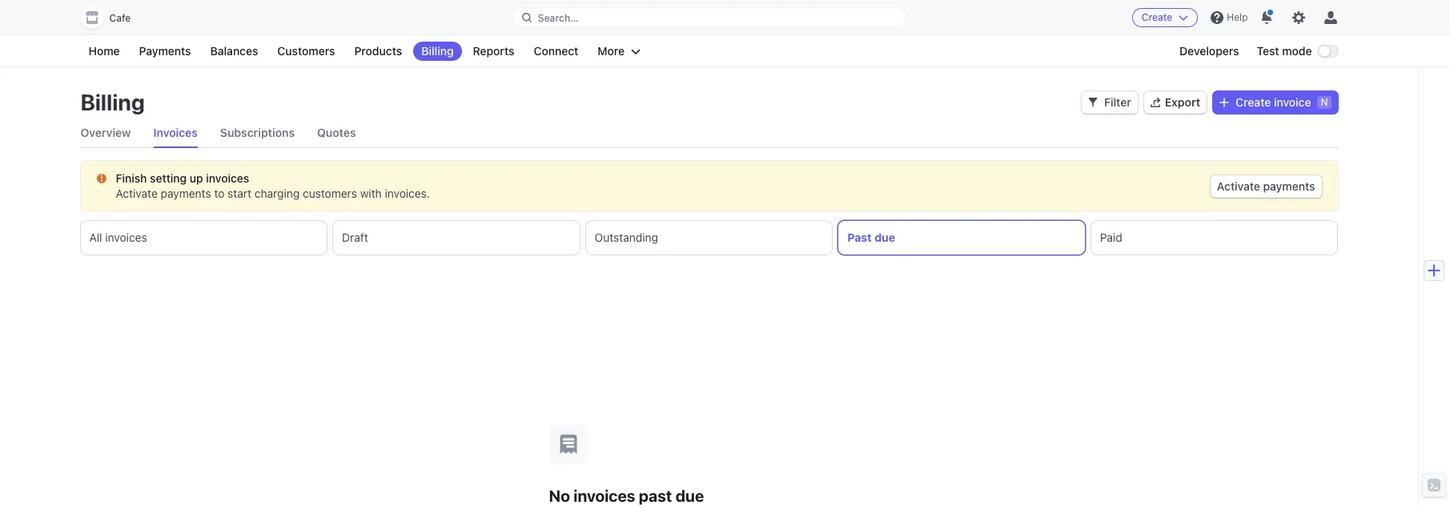 Task type: describe. For each thing, give the bounding box(es) containing it.
developers
[[1180, 44, 1239, 58]]

invoices inside finish setting up invoices activate payments to start charging customers with invoices.
[[206, 171, 249, 185]]

outstanding button
[[586, 221, 832, 255]]

0 horizontal spatial billing
[[80, 89, 145, 115]]

invoices for no invoices past due
[[574, 487, 635, 505]]

2 horizontal spatial svg image
[[1220, 98, 1230, 107]]

reports link
[[465, 42, 523, 61]]

due inside button
[[875, 231, 896, 244]]

no invoices past due
[[549, 487, 704, 505]]

no
[[549, 487, 570, 505]]

0 horizontal spatial svg image
[[97, 174, 106, 183]]

invoice
[[1274, 95, 1311, 109]]

more
[[598, 44, 625, 58]]

create button
[[1132, 8, 1198, 27]]

svg image inside filter popup button
[[1089, 98, 1098, 107]]

help button
[[1205, 5, 1255, 30]]

connect
[[534, 44, 579, 58]]

billing inside the 'billing' link
[[421, 44, 454, 58]]

to
[[214, 187, 225, 200]]

start
[[228, 187, 252, 200]]

reports
[[473, 44, 515, 58]]

up
[[190, 171, 203, 185]]

payments
[[139, 44, 191, 58]]

overview link
[[80, 119, 131, 147]]

export button
[[1144, 91, 1207, 114]]

mode
[[1282, 44, 1312, 58]]

tab list containing all invoices
[[80, 221, 1338, 255]]

activate payments link
[[1211, 175, 1322, 198]]

outstanding
[[595, 231, 658, 244]]

subscriptions link
[[220, 119, 295, 147]]

payments inside activate payments link
[[1264, 179, 1316, 193]]

past due
[[848, 231, 896, 244]]

overview
[[80, 126, 131, 139]]

past due button
[[839, 221, 1085, 255]]

cafe button
[[80, 6, 147, 29]]

customers link
[[269, 42, 343, 61]]

create for create invoice
[[1236, 95, 1271, 109]]

balances link
[[202, 42, 266, 61]]

Search… text field
[[512, 8, 906, 28]]

test
[[1257, 44, 1280, 58]]

payments inside finish setting up invoices activate payments to start charging customers with invoices.
[[161, 187, 211, 200]]

filter
[[1105, 95, 1132, 109]]

export
[[1165, 95, 1201, 109]]

all invoices button
[[80, 221, 327, 255]]

cafe
[[109, 12, 131, 24]]

draft button
[[333, 221, 580, 255]]

developers link
[[1172, 42, 1247, 61]]



Task type: vqa. For each thing, say whether or not it's contained in the screenshot.
top tab list
yes



Task type: locate. For each thing, give the bounding box(es) containing it.
1 vertical spatial invoices
[[105, 231, 147, 244]]

setting
[[150, 171, 187, 185]]

1 horizontal spatial billing
[[421, 44, 454, 58]]

invoices link
[[153, 119, 198, 147]]

search…
[[538, 12, 579, 24]]

billing link
[[413, 42, 462, 61]]

filter button
[[1082, 91, 1138, 114]]

subscriptions
[[220, 126, 295, 139]]

with
[[360, 187, 382, 200]]

activate down the finish
[[116, 187, 158, 200]]

1 vertical spatial billing
[[80, 89, 145, 115]]

0 vertical spatial due
[[875, 231, 896, 244]]

due
[[875, 231, 896, 244], [676, 487, 704, 505]]

all invoices
[[89, 231, 147, 244]]

0 vertical spatial invoices
[[206, 171, 249, 185]]

0 vertical spatial billing
[[421, 44, 454, 58]]

tab list
[[80, 119, 1338, 148], [80, 221, 1338, 255]]

payments
[[1264, 179, 1316, 193], [161, 187, 211, 200]]

svg image left filter
[[1089, 98, 1098, 107]]

invoices inside button
[[105, 231, 147, 244]]

quotes
[[317, 126, 356, 139]]

invoices up to on the left
[[206, 171, 249, 185]]

billing up overview
[[80, 89, 145, 115]]

activate
[[1217, 179, 1261, 193], [116, 187, 158, 200]]

activate inside finish setting up invoices activate payments to start charging customers with invoices.
[[116, 187, 158, 200]]

1 tab list from the top
[[80, 119, 1338, 148]]

1 vertical spatial create
[[1236, 95, 1271, 109]]

tab list containing overview
[[80, 119, 1338, 148]]

1 horizontal spatial create
[[1236, 95, 1271, 109]]

balances
[[210, 44, 258, 58]]

all
[[89, 231, 102, 244]]

activate payments
[[1217, 179, 1316, 193]]

invoices right 'no' on the left of page
[[574, 487, 635, 505]]

customers
[[303, 187, 357, 200]]

n
[[1321, 96, 1328, 108]]

1 horizontal spatial invoices
[[206, 171, 249, 185]]

customers
[[277, 44, 335, 58]]

1 vertical spatial due
[[676, 487, 704, 505]]

svg image left the finish
[[97, 174, 106, 183]]

draft
[[342, 231, 368, 244]]

1 vertical spatial tab list
[[80, 221, 1338, 255]]

0 horizontal spatial invoices
[[105, 231, 147, 244]]

0 vertical spatial create
[[1142, 11, 1173, 23]]

finish setting up invoices activate payments to start charging customers with invoices.
[[116, 171, 430, 200]]

payments link
[[131, 42, 199, 61]]

invoices
[[206, 171, 249, 185], [105, 231, 147, 244], [574, 487, 635, 505]]

test mode
[[1257, 44, 1312, 58]]

create for create
[[1142, 11, 1173, 23]]

home link
[[80, 42, 128, 61]]

past
[[639, 487, 672, 505]]

2 horizontal spatial invoices
[[574, 487, 635, 505]]

create up developers link
[[1142, 11, 1173, 23]]

svg image right 'export'
[[1220, 98, 1230, 107]]

products
[[354, 44, 402, 58]]

1 horizontal spatial svg image
[[1089, 98, 1098, 107]]

help
[[1227, 11, 1248, 23]]

invoices for all invoices
[[105, 231, 147, 244]]

0 horizontal spatial create
[[1142, 11, 1173, 23]]

2 vertical spatial invoices
[[574, 487, 635, 505]]

billing left reports
[[421, 44, 454, 58]]

invoices
[[153, 126, 198, 139]]

Search… search field
[[512, 8, 906, 28]]

create
[[1142, 11, 1173, 23], [1236, 95, 1271, 109]]

home
[[89, 44, 120, 58]]

1 horizontal spatial payments
[[1264, 179, 1316, 193]]

activate up paid button
[[1217, 179, 1261, 193]]

0 vertical spatial tab list
[[80, 119, 1338, 148]]

paid button
[[1092, 221, 1338, 255]]

0 horizontal spatial due
[[676, 487, 704, 505]]

finish
[[116, 171, 147, 185]]

create invoice
[[1236, 95, 1311, 109]]

billing
[[421, 44, 454, 58], [80, 89, 145, 115]]

invoices right all
[[105, 231, 147, 244]]

0 horizontal spatial activate
[[116, 187, 158, 200]]

invoices.
[[385, 187, 430, 200]]

create left invoice
[[1236, 95, 1271, 109]]

due right past at the left bottom
[[676, 487, 704, 505]]

past
[[848, 231, 872, 244]]

0 horizontal spatial payments
[[161, 187, 211, 200]]

paid
[[1100, 231, 1123, 244]]

more button
[[590, 42, 649, 61]]

create inside button
[[1142, 11, 1173, 23]]

products link
[[346, 42, 410, 61]]

1 horizontal spatial activate
[[1217, 179, 1261, 193]]

charging
[[255, 187, 300, 200]]

quotes link
[[317, 119, 356, 147]]

2 tab list from the top
[[80, 221, 1338, 255]]

1 horizontal spatial due
[[875, 231, 896, 244]]

connect link
[[526, 42, 587, 61]]

svg image
[[1089, 98, 1098, 107], [1220, 98, 1230, 107], [97, 174, 106, 183]]

due right "past"
[[875, 231, 896, 244]]



